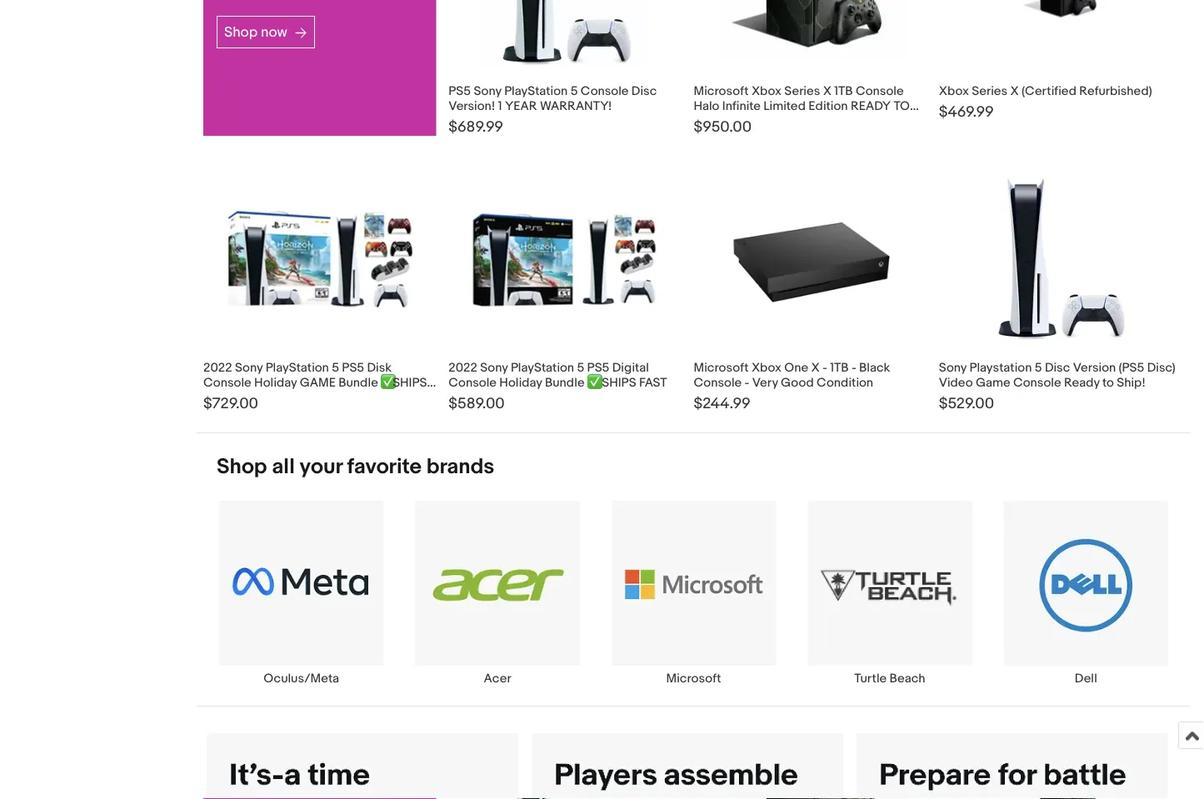 Task type: locate. For each thing, give the bounding box(es) containing it.
✅
[[588, 375, 599, 390]]

xbox series x (certified refurbished) image
[[968, 0, 1156, 36]]

1 horizontal spatial x
[[824, 84, 832, 99]]

ps5 left digital
[[587, 360, 610, 375]]

acer link
[[400, 500, 596, 686]]

turtle beach link
[[792, 500, 989, 686]]

acer
[[484, 671, 512, 686]]

disc
[[632, 84, 657, 99], [1045, 360, 1071, 375]]

xbox for microsoft xbox series x 1tb console halo infinite limited edition ready to ship
[[752, 84, 782, 99]]

1 horizontal spatial holiday
[[500, 375, 543, 390]]

shop
[[224, 23, 258, 41], [217, 454, 267, 480]]

ps5 inside 2022 sony playstation 5 ps5 disk console holiday game bundle  ✅ships today fast
[[342, 360, 364, 375]]

0 horizontal spatial ps5
[[342, 360, 364, 375]]

1tb left to
[[835, 84, 853, 99]]

5 left disk
[[332, 360, 339, 375]]

x right one
[[812, 360, 820, 375]]

xbox series x (certified refurbished) $469.99
[[939, 84, 1153, 121]]

version
[[1074, 360, 1117, 375]]

2022 inside 2022 sony playstation 5 ps5 digital console holiday bundle ✅ ships fast $589.00
[[449, 360, 478, 375]]

ps5 left disk
[[342, 360, 364, 375]]

1 horizontal spatial -
[[823, 360, 828, 375]]

2 horizontal spatial x
[[1011, 84, 1020, 99]]

microsoft
[[694, 84, 749, 99], [694, 360, 749, 375], [667, 671, 722, 686]]

0 horizontal spatial disc
[[632, 84, 657, 99]]

game
[[300, 375, 336, 390]]

playstation
[[505, 84, 568, 99], [266, 360, 329, 375], [511, 360, 575, 375]]

0 vertical spatial 1tb
[[835, 84, 853, 99]]

console up $589.00
[[449, 375, 497, 390]]

console up $244.99
[[694, 375, 742, 390]]

-
[[823, 360, 828, 375], [852, 360, 857, 375], [745, 375, 750, 390]]

- right one
[[823, 360, 828, 375]]

bundle inside 2022 sony playstation 5 ps5 disk console holiday game bundle  ✅ships today fast
[[339, 375, 378, 390]]

microsoft inside microsoft xbox one x - 1tb - black console - very good condition $244.99
[[694, 360, 749, 375]]

1 horizontal spatial disc
[[1045, 360, 1071, 375]]

playstation inside ps5 sony playstation 5 console disc version!  1 year warranty! $689.99
[[505, 84, 568, 99]]

console down ps5 sony playstation 5 console disc version!  1 year warranty! 'image'
[[581, 84, 629, 99]]

sony up $589.00
[[480, 360, 508, 375]]

series down "microsoft xbox series x 1tb console halo infinite limited edition ready to ship" image
[[785, 84, 821, 99]]

microsoft link
[[596, 500, 792, 686]]

version!
[[449, 99, 496, 114]]

x inside microsoft xbox one x - 1tb - black console - very good condition $244.99
[[812, 360, 820, 375]]

console
[[581, 84, 629, 99], [856, 84, 904, 99], [203, 375, 252, 390], [449, 375, 497, 390], [694, 375, 742, 390], [1014, 375, 1062, 390]]

1 vertical spatial disc
[[1045, 360, 1071, 375]]

1 vertical spatial 1tb
[[831, 360, 849, 375]]

series inside xbox series x (certified refurbished) $469.99
[[972, 84, 1008, 99]]

playstation
[[970, 360, 1033, 375]]

sony
[[474, 84, 502, 99], [235, 360, 263, 375], [480, 360, 508, 375], [939, 360, 967, 375]]

holiday inside 2022 sony playstation 5 ps5 disk console holiday game bundle  ✅ships today fast
[[254, 375, 297, 390]]

2022 for $589.00
[[449, 360, 478, 375]]

2 series from the left
[[972, 84, 1008, 99]]

all
[[272, 454, 295, 480]]

0 vertical spatial microsoft
[[694, 84, 749, 99]]

sony inside ps5 sony playstation 5 console disc version!  1 year warranty! $689.99
[[474, 84, 502, 99]]

1 holiday from the left
[[254, 375, 297, 390]]

series
[[785, 84, 821, 99], [972, 84, 1008, 99]]

holiday left game
[[254, 375, 297, 390]]

fast
[[639, 375, 667, 390]]

1 horizontal spatial ps5
[[449, 84, 471, 99]]

5 right playstation
[[1035, 360, 1043, 375]]

2022 up today on the left
[[203, 360, 232, 375]]

console inside microsoft xbox one x - 1tb - black console - very good condition $244.99
[[694, 375, 742, 390]]

list
[[197, 500, 1192, 706]]

2022 for fast
[[203, 360, 232, 375]]

playstation up fast
[[266, 360, 329, 375]]

1 vertical spatial microsoft
[[694, 360, 749, 375]]

fast
[[247, 390, 270, 405]]

ship!
[[1118, 375, 1146, 390]]

None text field
[[857, 734, 1169, 800]]

ps5 inside 2022 sony playstation 5 ps5 digital console holiday bundle ✅ ships fast $589.00
[[587, 360, 610, 375]]

sony for ships
[[480, 360, 508, 375]]

5 for ✅ships
[[332, 360, 339, 375]]

good
[[781, 375, 814, 390]]

0 horizontal spatial holiday
[[254, 375, 297, 390]]

sony up $529.00
[[939, 360, 967, 375]]

condition
[[817, 375, 874, 390]]

bundle right game
[[339, 375, 378, 390]]

brands
[[427, 454, 495, 480]]

ps5 for $589.00
[[587, 360, 610, 375]]

infinite
[[723, 99, 761, 114]]

1 vertical spatial shop
[[217, 454, 267, 480]]

xbox up $469.99
[[939, 84, 970, 99]]

playstation inside 2022 sony playstation 5 ps5 disk console holiday game bundle  ✅ships today fast
[[266, 360, 329, 375]]

microsoft for microsoft
[[667, 671, 722, 686]]

disc inside sony playstation 5 disc version (ps5 disc) video game console ready to ship! $529.00
[[1045, 360, 1071, 375]]

5 inside 2022 sony playstation 5 ps5 disk console holiday game bundle  ✅ships today fast
[[332, 360, 339, 375]]

$244.99
[[694, 395, 751, 413]]

0 horizontal spatial x
[[812, 360, 820, 375]]

x right limited
[[824, 84, 832, 99]]

ship
[[694, 114, 721, 129]]

5 inside sony playstation 5 disc version (ps5 disc) video game console ready to ship! $529.00
[[1035, 360, 1043, 375]]

shop left all
[[217, 454, 267, 480]]

5
[[571, 84, 578, 99], [332, 360, 339, 375], [577, 360, 585, 375], [1035, 360, 1043, 375]]

1 2022 from the left
[[203, 360, 232, 375]]

microsoft for microsoft xbox one x - 1tb - black console - very good condition $244.99
[[694, 360, 749, 375]]

1tb
[[835, 84, 853, 99], [831, 360, 849, 375]]

5 left "✅"
[[577, 360, 585, 375]]

sony up fast
[[235, 360, 263, 375]]

oculus/meta link
[[203, 500, 400, 686]]

ps5 sony playstation 5 console disc version!  1 year warranty! $689.99
[[449, 84, 657, 136]]

2 horizontal spatial ps5
[[587, 360, 610, 375]]

console inside microsoft xbox series x 1tb console halo infinite limited edition ready to ship
[[856, 84, 904, 99]]

xbox inside xbox series x (certified refurbished) $469.99
[[939, 84, 970, 99]]

playstation for ships
[[511, 360, 575, 375]]

playstation left "✅"
[[511, 360, 575, 375]]

shop now
[[224, 23, 288, 41]]

1 series from the left
[[785, 84, 821, 99]]

your
[[300, 454, 343, 480]]

bundle left "✅"
[[545, 375, 585, 390]]

series inside microsoft xbox series x 1tb console halo infinite limited edition ready to ship
[[785, 84, 821, 99]]

x left (certified at the right top of page
[[1011, 84, 1020, 99]]

$950.00
[[694, 118, 752, 136]]

disc left version
[[1045, 360, 1071, 375]]

1 horizontal spatial bundle
[[545, 375, 585, 390]]

playstation right 1
[[505, 84, 568, 99]]

holiday for $589.00
[[500, 375, 543, 390]]

holiday up $589.00
[[500, 375, 543, 390]]

bundle
[[339, 375, 378, 390], [545, 375, 585, 390]]

shop for shop all your favorite brands
[[217, 454, 267, 480]]

- left black in the top right of the page
[[852, 360, 857, 375]]

xbox left one
[[752, 360, 782, 375]]

today
[[203, 390, 244, 405]]

1 bundle from the left
[[339, 375, 378, 390]]

None text field
[[207, 734, 519, 800], [532, 734, 844, 800], [207, 734, 519, 800], [532, 734, 844, 800]]

0 horizontal spatial -
[[745, 375, 750, 390]]

xbox inside microsoft xbox one x - 1tb - black console - very good condition $244.99
[[752, 360, 782, 375]]

xbox
[[752, 84, 782, 99], [939, 84, 970, 99], [752, 360, 782, 375]]

year
[[505, 99, 537, 114]]

$529.00
[[939, 395, 995, 413]]

turtle
[[855, 671, 887, 686]]

5 inside ps5 sony playstation 5 console disc version!  1 year warranty! $689.99
[[571, 84, 578, 99]]

1tb left black in the top right of the page
[[831, 360, 849, 375]]

series up $469.99
[[972, 84, 1008, 99]]

0 horizontal spatial series
[[785, 84, 821, 99]]

0 vertical spatial disc
[[632, 84, 657, 99]]

microsoft inside "link"
[[667, 671, 722, 686]]

2 2022 from the left
[[449, 360, 478, 375]]

2022
[[203, 360, 232, 375], [449, 360, 478, 375]]

x
[[824, 84, 832, 99], [1011, 84, 1020, 99], [812, 360, 820, 375]]

1tb inside microsoft xbox one x - 1tb - black console - very good condition $244.99
[[831, 360, 849, 375]]

sony inside 2022 sony playstation 5 ps5 digital console holiday bundle ✅ ships fast $589.00
[[480, 360, 508, 375]]

2 holiday from the left
[[500, 375, 543, 390]]

microsoft inside microsoft xbox series x 1tb console halo infinite limited edition ready to ship
[[694, 84, 749, 99]]

2 vertical spatial microsoft
[[667, 671, 722, 686]]

oculus/meta
[[264, 671, 339, 686]]

1 horizontal spatial series
[[972, 84, 1008, 99]]

console inside 2022 sony playstation 5 ps5 digital console holiday bundle ✅ ships fast $589.00
[[449, 375, 497, 390]]

$689.99
[[449, 118, 504, 136]]

xbox up $950.00
[[752, 84, 782, 99]]

playstation inside 2022 sony playstation 5 ps5 digital console holiday bundle ✅ ships fast $589.00
[[511, 360, 575, 375]]

- left very
[[745, 375, 750, 390]]

sony inside 2022 sony playstation 5 ps5 disk console holiday game bundle  ✅ships today fast
[[235, 360, 263, 375]]

digital
[[613, 360, 649, 375]]

very
[[753, 375, 779, 390]]

console right edition
[[856, 84, 904, 99]]

2022 inside 2022 sony playstation 5 ps5 disk console holiday game bundle  ✅ships today fast
[[203, 360, 232, 375]]

ps5 up $689.99
[[449, 84, 471, 99]]

ps5
[[449, 84, 471, 99], [342, 360, 364, 375], [587, 360, 610, 375]]

turtle beach
[[855, 671, 926, 686]]

disc left halo
[[632, 84, 657, 99]]

holiday inside 2022 sony playstation 5 ps5 digital console holiday bundle ✅ ships fast $589.00
[[500, 375, 543, 390]]

holiday
[[254, 375, 297, 390], [500, 375, 543, 390]]

sony left the year
[[474, 84, 502, 99]]

x inside microsoft xbox series x 1tb console halo infinite limited edition ready to ship
[[824, 84, 832, 99]]

xbox inside microsoft xbox series x 1tb console halo infinite limited edition ready to ship
[[752, 84, 782, 99]]

5 right the year
[[571, 84, 578, 99]]

shop left now
[[224, 23, 258, 41]]

0 vertical spatial shop
[[224, 23, 258, 41]]

2 bundle from the left
[[545, 375, 585, 390]]

console inside sony playstation 5 disc version (ps5 disc) video game console ready to ship! $529.00
[[1014, 375, 1062, 390]]

console inside ps5 sony playstation 5 console disc version!  1 year warranty! $689.99
[[581, 84, 629, 99]]

console right game
[[1014, 375, 1062, 390]]

microsoft xbox series x 1tb console halo infinite limited edition ready to ship
[[694, 84, 910, 129]]

1 horizontal spatial 2022
[[449, 360, 478, 375]]

console up "$729.00"
[[203, 375, 252, 390]]

5 inside 2022 sony playstation 5 ps5 digital console holiday bundle ✅ ships fast $589.00
[[577, 360, 585, 375]]

2022 up $589.00
[[449, 360, 478, 375]]

0 horizontal spatial 2022
[[203, 360, 232, 375]]

microsoft xbox one x - 1tb - black console - very good condition $244.99
[[694, 360, 891, 413]]

0 horizontal spatial bundle
[[339, 375, 378, 390]]

2022 sony playstation 5 ps5 disk console holiday game bundle  ✅ships today fast
[[203, 360, 427, 405]]



Task type: vqa. For each thing, say whether or not it's contained in the screenshot.


Task type: describe. For each thing, give the bounding box(es) containing it.
microsoft xbox series x 1tb console halo infinite limited edition ready to ship image
[[717, 0, 904, 60]]

black
[[860, 360, 891, 375]]

✅ships
[[381, 375, 427, 390]]

microsoft for microsoft xbox series x 1tb console halo infinite limited edition ready to ship
[[694, 84, 749, 99]]

5 for $689.99
[[571, 84, 578, 99]]

limited
[[764, 99, 806, 114]]

2022 sony playstation 5 ps5 disk console holiday game bundle  ✅ships today fast image
[[226, 209, 414, 310]]

microsoft xbox one x - 1tb - black console - very good condition image
[[727, 176, 894, 343]]

playstation for $689.99
[[505, 84, 568, 99]]

sony playstation 5 disc version (ps5 disc) video game console ready to ship! image
[[979, 176, 1146, 343]]

disc inside ps5 sony playstation 5 console disc version!  1 year warranty! $689.99
[[632, 84, 657, 99]]

shop for shop now
[[224, 23, 258, 41]]

ps5 sony playstation 5 console disc version!  1 year warranty! image
[[483, 0, 647, 66]]

x for microsoft xbox series x 1tb console halo infinite limited edition ready to ship
[[824, 84, 832, 99]]

2022 sony playstation 5 ps5 digital console holiday bundle ✅ ships fast image
[[472, 211, 659, 308]]

sony for $689.99
[[474, 84, 502, 99]]

$589.00
[[449, 395, 505, 413]]

ready
[[851, 99, 892, 114]]

sony for ✅ships
[[235, 360, 263, 375]]

list containing oculus/meta
[[197, 500, 1192, 706]]

console inside 2022 sony playstation 5 ps5 disk console holiday game bundle  ✅ships today fast
[[203, 375, 252, 390]]

$469.99
[[939, 103, 994, 121]]

shop now link
[[217, 16, 315, 48]]

refurbished)
[[1080, 84, 1153, 99]]

1
[[498, 99, 502, 114]]

dell
[[1075, 671, 1098, 686]]

disc)
[[1148, 360, 1176, 375]]

game
[[976, 375, 1011, 390]]

sony playstation 5 disc version (ps5 disc) video game console ready to ship! $529.00
[[939, 360, 1176, 413]]

(ps5
[[1119, 360, 1145, 375]]

halo
[[694, 99, 720, 114]]

(certified
[[1022, 84, 1077, 99]]

5 for ships
[[577, 360, 585, 375]]

x for microsoft xbox one x - 1tb - black console - very good condition $244.99
[[812, 360, 820, 375]]

playstation for ✅ships
[[266, 360, 329, 375]]

to
[[894, 99, 910, 114]]

disk
[[367, 360, 392, 375]]

1tb inside microsoft xbox series x 1tb console halo infinite limited edition ready to ship
[[835, 84, 853, 99]]

dell link
[[989, 500, 1185, 686]]

2 horizontal spatial -
[[852, 360, 857, 375]]

ready
[[1065, 375, 1100, 390]]

$729.00
[[203, 395, 258, 413]]

ps5 inside ps5 sony playstation 5 console disc version!  1 year warranty! $689.99
[[449, 84, 471, 99]]

find what you're looking for shop unique and hard-to-find gifts. element
[[197, 0, 1192, 433]]

bundle inside 2022 sony playstation 5 ps5 digital console holiday bundle ✅ ships fast $589.00
[[545, 375, 585, 390]]

warranty!
[[540, 99, 612, 114]]

to
[[1103, 375, 1115, 390]]

beach
[[890, 671, 926, 686]]

one
[[785, 360, 809, 375]]

ps5 for fast
[[342, 360, 364, 375]]

favorite
[[347, 454, 422, 480]]

xbox for microsoft xbox one x - 1tb - black console - very good condition $244.99
[[752, 360, 782, 375]]

edition
[[809, 99, 848, 114]]

sony inside sony playstation 5 disc version (ps5 disc) video game console ready to ship! $529.00
[[939, 360, 967, 375]]

shop all your favorite brands
[[217, 454, 495, 480]]

x inside xbox series x (certified refurbished) $469.99
[[1011, 84, 1020, 99]]

2022 sony playstation 5 ps5 digital console holiday bundle ✅ ships fast $589.00
[[449, 360, 667, 413]]

video
[[939, 375, 973, 390]]

holiday for fast
[[254, 375, 297, 390]]

ships
[[602, 375, 637, 390]]

now
[[261, 23, 288, 41]]



